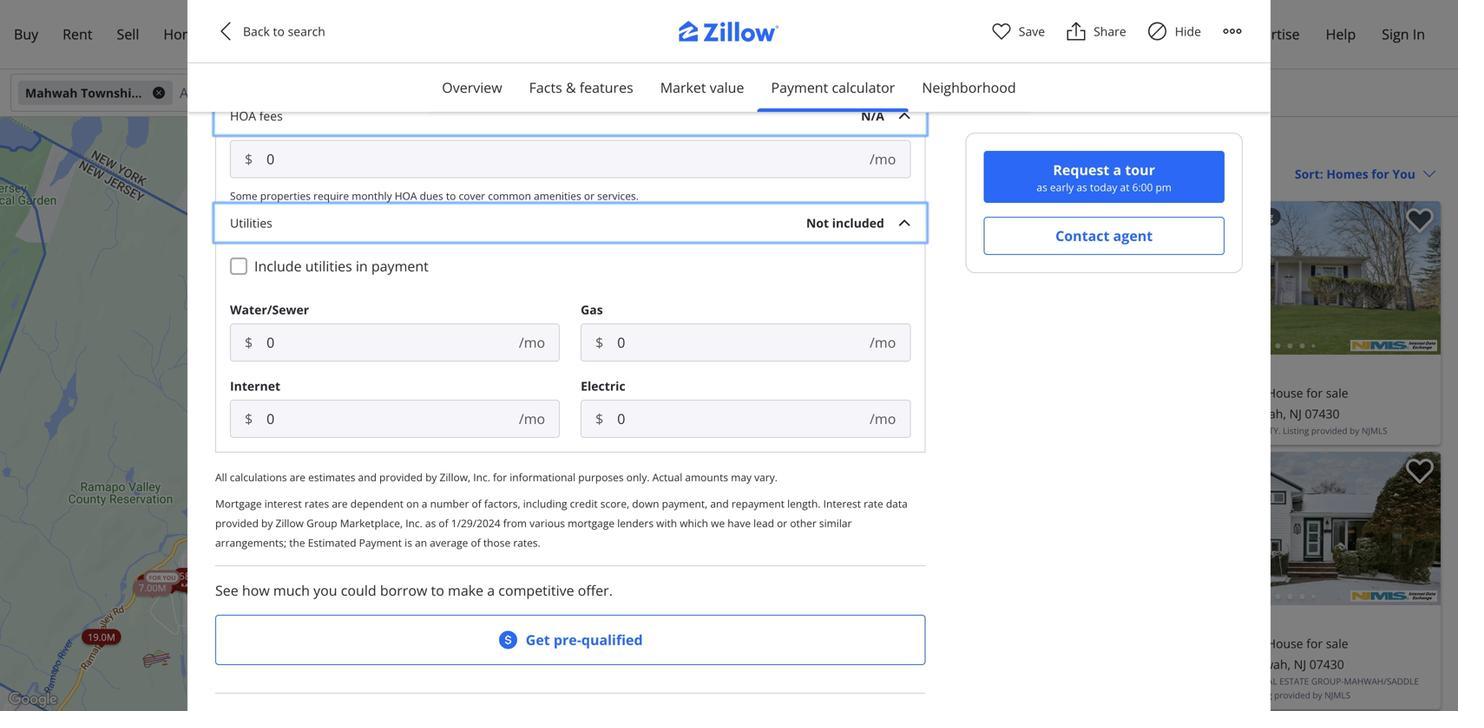 Task type: locate. For each thing, give the bounding box(es) containing it.
chevron right image inside the property images, use arrow keys to navigate, image 1 of 22 group
[[1412, 268, 1432, 289]]

save this home image for 9 aspen ct, mahwah, nj 07430
[[1095, 208, 1122, 234]]

1 horizontal spatial which
[[680, 516, 708, 531]]

1 house from the top
[[1267, 385, 1304, 401]]

house for 22 alexandra ct, mahwah, nj 07430
[[1267, 636, 1304, 652]]

to left make
[[431, 581, 444, 600]]

1 vertical spatial which
[[680, 516, 708, 531]]

realty inside 21 bayberry dr, mahwah, nj 07430 keller williams valley realty . listing provided by njmls
[[1249, 425, 1279, 437]]

for you 7.00m
[[139, 574, 176, 595]]

2
[[193, 576, 199, 589]]

the
[[289, 536, 305, 550]]

0 vertical spatial .
[[1279, 425, 1281, 437]]

sale up group-
[[1326, 636, 1349, 652]]

williams inside 21 bayberry dr, mahwah, nj 07430 keller williams valley realty . listing provided by njmls
[[1175, 425, 1215, 437]]

save this home image
[[1095, 208, 1122, 234], [1406, 208, 1434, 234]]

mahwah, inside 21 bayberry dr, mahwah, nj 07430 keller williams valley realty . listing provided by njmls
[[1235, 406, 1286, 422]]

main navigation
[[0, 0, 1458, 286]]

township inside filters element
[[81, 85, 139, 101]]

skip link list tab list
[[428, 63, 1030, 113]]

chevron right image inside the property images, use arrow keys to navigate, image 1 of 39 group
[[1412, 519, 1432, 540]]

0 horizontal spatial listing
[[832, 690, 858, 702]]

valley inside 9 aspen ct, mahwah, nj 07430 keller williams valley realty
[[906, 425, 935, 437]]

various
[[530, 516, 565, 531]]

mahwah, for farmstead
[[933, 657, 985, 673]]

/mo text field for electric
[[617, 400, 856, 438]]

0 vertical spatial mahwah
[[25, 85, 78, 101]]

provided down 21 bayberry dr, mahwah, nj 07430 link
[[1312, 425, 1348, 437]]

1 vertical spatial chevron right image
[[1412, 519, 1432, 540]]

10 farmstead rd, mahwah, nj 07430 . listing provided by njmls
[[832, 657, 1115, 702]]

down
[[632, 497, 659, 511]]

njmls inside the 10 farmstead rd, mahwah, nj 07430 . listing provided by njmls
[[910, 690, 936, 702]]

$ for internet
[[245, 410, 253, 428]]

nj inside the 10 farmstead rd, mahwah, nj 07430 . listing provided by njmls
[[989, 657, 1001, 673]]

399k
[[314, 605, 336, 618]]

lenders inside chevron up element
[[257, 68, 293, 82]]

realty down 21 bayberry dr, mahwah, nj 07430 link
[[1249, 425, 1279, 437]]

mahwah, for bayberry
[[1235, 406, 1286, 422]]

07430 for 21 bayberry dr, mahwah, nj 07430
[[1305, 406, 1340, 422]]

by left zillow
[[261, 516, 273, 531]]

mahwah down buy link on the top of page
[[25, 85, 78, 101]]

1 horizontal spatial chevron down image
[[1423, 167, 1437, 181]]

0 horizontal spatial 5
[[832, 385, 839, 401]]

realty inside 9 aspen ct, mahwah, nj 07430 keller williams valley realty
[[937, 425, 967, 437]]

main content
[[807, 117, 1458, 712]]

hide image
[[1147, 21, 1168, 42]]

marketplace,
[[340, 516, 403, 531]]

2 vertical spatial and
[[710, 497, 729, 511]]

require down agent finder link
[[296, 68, 332, 82]]

07430 inside the 10 farmstead rd, mahwah, nj 07430 . listing provided by njmls
[[1004, 657, 1039, 673]]

1 vertical spatial chevron down image
[[1423, 167, 1437, 181]]

for inside for you 1.10m
[[465, 468, 477, 476]]

0 vertical spatial payment
[[771, 78, 828, 97]]

by inside 21 bayberry dr, mahwah, nj 07430 keller williams valley realty . listing provided by njmls
[[1350, 425, 1360, 437]]

30
[[825, 165, 839, 181]]

listing provided by njmls image
[[1351, 340, 1438, 352], [1351, 591, 1438, 602]]

chevron down image up n/a
[[861, 86, 875, 100]]

included
[[832, 215, 884, 231]]

for up 22 alexandra ct, mahwah, nj 07430 link
[[1307, 636, 1323, 652]]

keller inside 9 aspen ct, mahwah, nj 07430 keller williams valley realty
[[832, 425, 861, 437]]

lead
[[754, 516, 774, 531]]

1 keller from the left
[[832, 425, 861, 437]]

1 vertical spatial for
[[493, 470, 507, 485]]

you inside for you 7.00m
[[163, 574, 176, 583]]

of
[[472, 497, 482, 511], [439, 516, 449, 531], [471, 536, 481, 550]]

1.10m
[[455, 475, 482, 488]]

as up an
[[425, 516, 436, 531]]

and inside 'mortgage interest rates are dependent on a number of factors, including credit score, down payment, and repayment length. interest rate data provided by zillow group marketplace, inc. as of'
[[710, 497, 729, 511]]

/mo for electric
[[870, 410, 896, 428]]

for for 22 alexandra ct, mahwah, nj 07430
[[1307, 636, 1323, 652]]

mortgage interest rates are dependent on a number of factors, including credit score, down payment, and repayment length. interest rate data provided by zillow group marketplace, inc. as of
[[215, 497, 908, 531]]

nj for 9 aspen ct, mahwah, nj 07430 keller williams valley realty
[[953, 406, 966, 422]]

chevron right image down save this home image
[[1412, 519, 1432, 540]]

property images, use arrow keys to navigate, image 1 of 45 group
[[825, 452, 1129, 606]]

homes
[[1124, 134, 1183, 158]]

group-
[[1312, 676, 1344, 688]]

google image
[[4, 689, 62, 712]]

1 horizontal spatial .
[[1242, 690, 1244, 702]]

payment,
[[662, 497, 708, 511]]

2 horizontal spatial listing
[[1283, 425, 1309, 437]]

house for 21 bayberry dr, mahwah, nj 07430
[[1267, 385, 1304, 401]]

mahwah, up real
[[1239, 657, 1291, 673]]

1 vertical spatial or
[[777, 516, 788, 531]]

lenders right most
[[257, 68, 293, 82]]

2 williams from the left
[[1175, 425, 1215, 437]]

home loans link
[[151, 14, 257, 55]]

5 for 5 ba
[[875, 385, 882, 401]]

1 vertical spatial and
[[358, 470, 377, 485]]

shopping
[[1226, 210, 1274, 224]]

bar seating
[[839, 210, 897, 224]]

0 vertical spatial require
[[296, 68, 332, 82]]

2 chevron right image from the left
[[1412, 268, 1432, 289]]

by
[[1350, 425, 1360, 437], [425, 470, 437, 485], [261, 516, 273, 531], [898, 690, 908, 702], [1313, 690, 1323, 702]]

2 /mo text field from the left
[[617, 400, 856, 438]]

1 vertical spatial .
[[1113, 676, 1115, 688]]

sign in link
[[1370, 14, 1438, 55]]

provided down mortgage
[[215, 516, 259, 531]]

sale
[[1326, 385, 1349, 401], [1326, 636, 1349, 652]]

n/a
[[861, 107, 884, 124]]

pre-
[[554, 631, 582, 650]]

2 sale from the top
[[1326, 636, 1349, 652]]

ct, up international in the bottom of the page
[[1221, 657, 1236, 673]]

actual
[[652, 470, 683, 485]]

require for lenders
[[296, 68, 332, 82]]

0 vertical spatial for
[[1307, 385, 1323, 401]]

listing down 21 bayberry dr, mahwah, nj 07430 link
[[1283, 425, 1309, 437]]

0 horizontal spatial /mo text field
[[267, 400, 505, 438]]

chevron right image
[[1100, 268, 1121, 289], [1412, 268, 1432, 289]]

some properties require monthly hoa dues to cover common amenities or services.
[[230, 189, 639, 203]]

a up at
[[1113, 161, 1122, 179]]

or inside from various mortgage lenders with which we have lead or other similar arrangements; the estimated payment is an average of those rates.
[[777, 516, 788, 531]]

save this home image for 21 bayberry dr, mahwah, nj 07430
[[1406, 208, 1434, 234]]

zillow logo image
[[660, 21, 799, 51]]

save this home button for 21 bayberry dr, mahwah, nj 07430
[[1392, 201, 1441, 250]]

office
[[1213, 690, 1242, 702]]

1 horizontal spatial keller
[[1143, 425, 1173, 437]]

as down the request
[[1077, 180, 1088, 194]]

inc. inside 'mortgage interest rates are dependent on a number of factors, including credit score, down payment, and repayment length. interest rate data provided by zillow group marketplace, inc. as of'
[[406, 516, 423, 531]]

5 for 5 bds
[[832, 385, 839, 401]]

. down international in the bottom of the page
[[1242, 690, 1244, 702]]

2 horizontal spatial njmls
[[1362, 425, 1388, 437]]

1 vertical spatial require
[[313, 189, 349, 203]]

505k link
[[318, 546, 352, 562]]

nj inside 9 aspen ct, mahwah, nj 07430 keller williams valley realty
[[953, 406, 966, 422]]

chevron left image
[[833, 519, 854, 540]]

1 vertical spatial lenders
[[617, 516, 654, 531]]

a right make
[[487, 581, 495, 600]]

house up 21 bayberry dr, mahwah, nj 07430 link
[[1267, 385, 1304, 401]]

include
[[254, 257, 302, 275]]

0 vertical spatial - house for sale
[[1260, 385, 1349, 401]]

township
[[81, 85, 139, 101], [902, 134, 982, 158]]

5 ba
[[875, 385, 900, 401]]

0 horizontal spatial a
[[422, 497, 428, 511]]

interest
[[824, 497, 861, 511]]

& inside facts & features button
[[566, 78, 576, 97]]

2 listing provided by njmls image from the top
[[1351, 591, 1438, 602]]

mahwah,
[[898, 406, 950, 422], [1235, 406, 1286, 422], [933, 657, 985, 673], [1239, 657, 1291, 673]]

2 keller from the left
[[1143, 425, 1173, 437]]

10 farmstead rd, mahwah, nj 07430 link
[[832, 655, 1122, 675]]

sale up 21 bayberry dr, mahwah, nj 07430 link
[[1326, 385, 1349, 401]]

center
[[744, 140, 784, 157]]

by down group-
[[1313, 690, 1323, 702]]

1 realty from the left
[[937, 425, 967, 437]]

valley down dr,
[[1217, 425, 1247, 437]]

home image
[[21, 91, 59, 129]]

415k link
[[182, 577, 216, 592]]

for inside for you 690k
[[554, 485, 566, 494]]

2 5 from the left
[[875, 385, 882, 401]]

sell link
[[105, 14, 151, 55]]

valley for ct,
[[906, 425, 935, 437]]

hoa left dues
[[395, 189, 417, 203]]

2 realty from the left
[[1249, 425, 1279, 437]]

save button
[[991, 21, 1045, 42]]

&
[[566, 78, 576, 97], [1107, 134, 1120, 158]]

seating
[[859, 210, 897, 224]]

not
[[806, 215, 829, 231]]

/mo text field
[[267, 400, 505, 438], [617, 400, 856, 438]]

for
[[397, 400, 409, 409], [465, 468, 477, 476], [554, 485, 566, 494], [149, 574, 161, 583]]

/mo text field for gas
[[617, 324, 856, 362]]

0 vertical spatial township
[[81, 85, 139, 101]]

mahwah, right dr,
[[1235, 406, 1286, 422]]

1 - house for sale from the top
[[1260, 385, 1349, 401]]

1 horizontal spatial township
[[902, 134, 982, 158]]

1 chevron right image from the left
[[1100, 268, 1121, 289]]

ct, for aspen
[[880, 406, 895, 422]]

mahwah, down the -- sqft
[[898, 406, 950, 422]]

07430 inside 9 aspen ct, mahwah, nj 07430 keller williams valley realty
[[969, 406, 1004, 422]]

realty down 9 aspen ct, mahwah, nj 07430 "link"
[[937, 425, 967, 437]]

payment down marketplace,
[[359, 536, 402, 550]]

and right home
[[584, 68, 602, 82]]

399k link
[[307, 604, 342, 619]]

or left the services.
[[584, 189, 595, 203]]

inc. down on on the left of the page
[[406, 516, 423, 531]]

nj for 10 farmstead rd, mahwah, nj 07430 . listing provided by njmls
[[989, 657, 1001, 673]]

07430 inside 22 alexandra ct, mahwah, nj 07430 link
[[1310, 657, 1344, 673]]

or right lead
[[777, 516, 788, 531]]

for up 21 bayberry dr, mahwah, nj 07430 link
[[1307, 385, 1323, 401]]

regional
[[1169, 690, 1211, 702]]

listing
[[1283, 425, 1309, 437], [832, 690, 858, 702], [1246, 690, 1272, 702]]

listing inside 21 bayberry dr, mahwah, nj 07430 keller williams valley realty . listing provided by njmls
[[1283, 425, 1309, 437]]

inc. right zillow,
[[473, 470, 490, 485]]

1 horizontal spatial payment
[[771, 78, 828, 97]]

chevron right image inside "property images, use arrow keys to navigate, image 1 of 50" group
[[1100, 268, 1121, 289]]

ct, down '5 ba'
[[880, 406, 895, 422]]

0 vertical spatial &
[[566, 78, 576, 97]]

0 horizontal spatial chevron down image
[[458, 86, 472, 100]]

690k
[[549, 493, 572, 506]]

1 vertical spatial a
[[422, 497, 428, 511]]

on
[[406, 497, 419, 511]]

1 horizontal spatial are
[[332, 497, 348, 511]]

1 vertical spatial sale
[[1326, 636, 1349, 652]]

chevron down image
[[458, 86, 472, 100], [1423, 167, 1437, 181]]

christie's
[[1143, 676, 1186, 688]]

2 - house for sale from the top
[[1260, 636, 1349, 652]]

2 horizontal spatial and
[[710, 497, 729, 511]]

more image
[[1222, 21, 1243, 42]]

nj inside 21 bayberry dr, mahwah, nj 07430 keller williams valley realty . listing provided by njmls
[[1290, 406, 1302, 422]]

chevron left image left 'back'
[[215, 21, 236, 42]]

chevron right image
[[235, 174, 256, 195], [1412, 519, 1432, 540]]

chevron left image
[[215, 21, 236, 42], [1145, 268, 1166, 289]]

inc.
[[473, 470, 490, 485], [406, 516, 423, 531]]

2 horizontal spatial .
[[1279, 425, 1281, 437]]

township down chevron up image
[[902, 134, 982, 158]]

you inside for you 690k
[[568, 485, 581, 494]]

- house for sale up 21 bayberry dr, mahwah, nj 07430 link
[[1260, 385, 1349, 401]]

provided down "farmstead" at right
[[860, 690, 896, 702]]

0 horizontal spatial chevron right image
[[1100, 268, 1121, 289]]

0 vertical spatial sale
[[1326, 385, 1349, 401]]

0 vertical spatial chevron left image
[[215, 21, 236, 42]]

1 horizontal spatial realty
[[1249, 425, 1279, 437]]

849k
[[369, 361, 391, 374]]

1 horizontal spatial williams
[[1175, 425, 1215, 437]]

0 vertical spatial house
[[1267, 385, 1304, 401]]

nj for 22 alexandra ct, mahwah, nj 07430
[[1294, 657, 1307, 673]]

property images, use arrow keys to navigate, image 1 of 22 group
[[1136, 201, 1441, 359]]

1 horizontal spatial or
[[777, 516, 788, 531]]

0 horizontal spatial realty
[[937, 425, 967, 437]]

0 vertical spatial which
[[454, 68, 483, 82]]

bayberry
[[1160, 406, 1211, 422]]

mahwah inside main content
[[825, 134, 897, 158]]

agent
[[269, 25, 307, 43]]

require left the monthly
[[313, 189, 349, 203]]

williams for aspen
[[863, 425, 903, 437]]

nj inside filters element
[[142, 85, 156, 101]]

1 horizontal spatial a
[[487, 581, 495, 600]]

9
[[832, 406, 839, 422]]

0 vertical spatial hoa
[[230, 107, 256, 124]]

lenders inside from various mortgage lenders with which we have lead or other similar arrangements; the estimated payment is an average of those rates.
[[617, 516, 654, 531]]

. down 21 bayberry dr, mahwah, nj 07430 link
[[1279, 425, 1281, 437]]

2 valley from the left
[[1217, 425, 1247, 437]]

0 vertical spatial ct,
[[880, 406, 895, 422]]

$ down gas
[[596, 333, 604, 352]]

0 horizontal spatial payment
[[359, 536, 402, 550]]

njmls inside 21 bayberry dr, mahwah, nj 07430 keller williams valley realty . listing provided by njmls
[[1362, 425, 1388, 437]]

- house for sale for 21 bayberry dr, mahwah, nj 07430
[[1260, 385, 1349, 401]]

2 horizontal spatial as
[[1077, 180, 1088, 194]]

1 vertical spatial - house for sale
[[1260, 636, 1349, 652]]

& right facts
[[566, 78, 576, 97]]

0 vertical spatial chevron down image
[[458, 86, 472, 100]]

0 horizontal spatial are
[[290, 470, 306, 485]]

payment inside from various mortgage lenders with which we have lead or other similar arrangements; the estimated payment is an average of those rates.
[[359, 536, 402, 550]]

0 horizontal spatial williams
[[863, 425, 903, 437]]

listing down real
[[1246, 690, 1272, 702]]

provided up on on the left of the page
[[379, 470, 423, 485]]

which down payment,
[[680, 516, 708, 531]]

0 horizontal spatial &
[[566, 78, 576, 97]]

which left protects
[[454, 68, 483, 82]]

of up the average
[[439, 516, 449, 531]]

0 horizontal spatial save this home image
[[1095, 208, 1122, 234]]

2 vertical spatial for
[[1307, 636, 1323, 652]]

4.79m link
[[137, 575, 177, 591]]

$ down electric
[[596, 410, 604, 428]]

mahwah, for aspen
[[898, 406, 950, 422]]

save this home button for 9 aspen ct, mahwah, nj 07430
[[1081, 201, 1129, 250]]

remove tag image
[[152, 86, 166, 100]]

5
[[832, 385, 839, 401], [875, 385, 882, 401]]

by down 21 bayberry dr, mahwah, nj 07430 link
[[1350, 425, 1360, 437]]

Include utilities in payment checkbox
[[230, 258, 247, 275]]

nj for 21 bayberry dr, mahwah, nj 07430 keller williams valley realty . listing provided by njmls
[[1290, 406, 1302, 422]]

with
[[656, 516, 677, 531]]

/mo for internet
[[519, 410, 545, 428]]

get
[[526, 631, 550, 650]]

0 horizontal spatial mahwah
[[25, 85, 78, 101]]

valley inside 21 bayberry dr, mahwah, nj 07430 keller williams valley realty . listing provided by njmls
[[1217, 425, 1247, 437]]

make
[[448, 581, 484, 600]]

hide
[[1175, 23, 1201, 39]]

1 horizontal spatial &
[[1107, 134, 1120, 158]]

house
[[1267, 385, 1304, 401], [1267, 636, 1304, 652]]

insurance,
[[401, 68, 451, 82]]

keller down 21
[[1143, 425, 1173, 437]]

5 left ba
[[875, 385, 882, 401]]

keller inside 21 bayberry dr, mahwah, nj 07430 keller williams valley realty . listing provided by njmls
[[1143, 425, 1173, 437]]

0 vertical spatial a
[[1113, 161, 1122, 179]]

payment inside button
[[771, 78, 828, 97]]

new
[[318, 599, 333, 608]]

0 horizontal spatial ct,
[[880, 406, 895, 422]]

payment left calculator at the top right of page
[[771, 78, 828, 97]]

$ for electric
[[596, 410, 604, 428]]

1 vertical spatial listing provided by njmls image
[[1351, 591, 1438, 602]]

and up the dependent
[[358, 470, 377, 485]]

07430 for 10 farmstead rd, mahwah, nj 07430
[[1004, 657, 1039, 673]]

07430 inside 21 bayberry dr, mahwah, nj 07430 keller williams valley realty . listing provided by njmls
[[1305, 406, 1340, 422]]

0 horizontal spatial /mo text field
[[267, 324, 505, 362]]

search
[[288, 23, 325, 39]]

house up 22 alexandra ct, mahwah, nj 07430 link
[[1267, 636, 1304, 652]]

1 horizontal spatial inc.
[[473, 470, 490, 485]]

0 horizontal spatial hoa
[[230, 107, 256, 124]]

1 horizontal spatial and
[[584, 68, 602, 82]]

/mo text field up the may
[[617, 400, 856, 438]]

1 horizontal spatial /mo text field
[[617, 324, 856, 362]]

are right 'rates'
[[332, 497, 348, 511]]

services.
[[597, 189, 639, 203]]

1 vertical spatial &
[[1107, 134, 1120, 158]]

only.
[[627, 470, 650, 485]]

505k
[[324, 548, 346, 561]]

. left christie's
[[1113, 676, 1115, 688]]

listing down 10
[[832, 690, 858, 702]]

williams down aspen
[[863, 425, 903, 437]]

1 vertical spatial mahwah
[[825, 134, 897, 158]]

cover
[[459, 189, 485, 203]]

you
[[411, 400, 424, 409], [479, 468, 492, 476], [568, 485, 581, 494], [163, 574, 176, 583]]

chevron left image down agent
[[1145, 268, 1166, 289]]

2 save this home image from the left
[[1406, 208, 1434, 234]]

0 vertical spatial or
[[584, 189, 595, 203]]

chevron down image
[[621, 86, 635, 100], [861, 86, 875, 100]]

mahwah, inside the 10 farmstead rd, mahwah, nj 07430 . listing provided by njmls
[[933, 657, 985, 673]]

0 horizontal spatial chevron down image
[[621, 86, 635, 100]]

which inside from various mortgage lenders with which we have lead or other similar arrangements; the estimated payment is an average of those rates.
[[680, 516, 708, 531]]

a right on on the left of the page
[[422, 497, 428, 511]]

1 vertical spatial of
[[439, 516, 449, 531]]

9 aspen ct, mahwah, nj 07430 keller williams valley realty
[[832, 406, 1004, 437]]

0 horizontal spatial or
[[584, 189, 595, 203]]

of down "1/29/2024"
[[471, 536, 481, 550]]

of inside from various mortgage lenders with which we have lead or other similar arrangements; the estimated payment is an average of those rates.
[[471, 536, 481, 550]]

all calculations are estimates and provided by zillow, inc. for informational purposes only. actual amounts may vary.
[[215, 470, 778, 485]]

by down "farmstead" at right
[[898, 690, 908, 702]]

1 5 from the left
[[832, 385, 839, 401]]

sale
[[1219, 134, 1254, 158]]

1 /mo text field from the left
[[267, 324, 505, 362]]

0 vertical spatial listing provided by njmls image
[[1351, 340, 1438, 352]]

0 horizontal spatial inc.
[[406, 516, 423, 531]]

mahwah up results
[[825, 134, 897, 158]]

5 left the bds
[[832, 385, 839, 401]]

real
[[1010, 134, 1046, 158]]

$ down water/sewer on the top left of page
[[245, 333, 253, 352]]

chevron down image down property.
[[621, 86, 635, 100]]

1 save this home image from the left
[[1095, 208, 1122, 234]]

require for properties
[[313, 189, 349, 203]]

alexandra
[[1160, 657, 1218, 673]]

payment
[[371, 257, 429, 275]]

$ left agent
[[245, 22, 253, 40]]

400k link
[[490, 484, 524, 499]]

.
[[1279, 425, 1281, 437], [1113, 676, 1115, 688], [1242, 690, 1244, 702]]

to right dues
[[446, 189, 456, 203]]

/mo text field down 849k
[[267, 400, 505, 438]]

interest
[[265, 497, 302, 511]]

early
[[1050, 180, 1074, 194]]

1 valley from the left
[[906, 425, 935, 437]]

of up "1/29/2024"
[[472, 497, 482, 511]]

mahwah inside filters element
[[25, 85, 78, 101]]

ct, inside 9 aspen ct, mahwah, nj 07430 keller williams valley realty
[[880, 406, 895, 422]]

heart image
[[991, 21, 1012, 42]]

require inside chevron up element
[[296, 68, 332, 82]]

1 sale from the top
[[1326, 385, 1349, 401]]

2 house from the top
[[1267, 636, 1304, 652]]

0 horizontal spatial .
[[1113, 676, 1115, 688]]

you inside for you 1.10m
[[479, 468, 492, 476]]

1 horizontal spatial /mo text field
[[617, 400, 856, 438]]

informational
[[510, 470, 576, 485]]

1 vertical spatial payment
[[359, 536, 402, 550]]

qualified
[[582, 631, 643, 650]]

and up 'we'
[[710, 497, 729, 511]]

back to search link
[[215, 21, 345, 42]]

1 vertical spatial house
[[1267, 636, 1304, 652]]

1 horizontal spatial hoa
[[395, 189, 417, 203]]

as inside 'mortgage interest rates are dependent on a number of factors, including credit score, down payment, and repayment length. interest rate data provided by zillow group marketplace, inc. as of'
[[425, 516, 436, 531]]

you for 690k
[[568, 485, 581, 494]]

mahwah, right rd,
[[933, 657, 985, 673]]

township for mahwah township nj real estate & homes for sale
[[902, 134, 982, 158]]

2 vertical spatial a
[[487, 581, 495, 600]]

1 vertical spatial inc.
[[406, 516, 423, 531]]

township left remove tag icon
[[81, 85, 139, 101]]

1 horizontal spatial chevron right image
[[1412, 519, 1432, 540]]

manage
[[1112, 25, 1164, 43]]

by inside 'mortgage interest rates are dependent on a number of factors, including credit score, down payment, and repayment length. interest rate data provided by zillow group marketplace, inc. as of'
[[261, 516, 273, 531]]

mahwah, inside 9 aspen ct, mahwah, nj 07430 keller williams valley realty
[[898, 406, 950, 422]]

& up request a tour as early as today at 6:00 pm
[[1107, 134, 1120, 158]]

/mo text field
[[267, 324, 505, 362], [617, 324, 856, 362]]

1 horizontal spatial njmls
[[1325, 690, 1351, 702]]

neighborhood button
[[908, 63, 1030, 112]]

borrow
[[380, 581, 427, 600]]

keller down 9
[[832, 425, 861, 437]]

1 horizontal spatial chevron left image
[[1145, 268, 1166, 289]]

$ down internet
[[245, 410, 253, 428]]

1 horizontal spatial ct,
[[1221, 657, 1236, 673]]

chevron left image inside the property images, use arrow keys to navigate, image 1 of 22 group
[[1145, 268, 1166, 289]]

for up 400k
[[493, 470, 507, 485]]

1 vertical spatial chevron left image
[[1145, 268, 1166, 289]]

hoa left fees
[[230, 107, 256, 124]]

williams inside 9 aspen ct, mahwah, nj 07430 keller williams valley realty
[[863, 425, 903, 437]]

lenders down down
[[617, 516, 654, 531]]

0 horizontal spatial township
[[81, 85, 139, 101]]

as left 'early'
[[1037, 180, 1048, 194]]

1 /mo text field from the left
[[267, 400, 505, 438]]

0 horizontal spatial njmls
[[910, 690, 936, 702]]

- house for sale up 22 alexandra ct, mahwah, nj 07430 link
[[1260, 636, 1349, 652]]

chevron right image up utilities
[[235, 174, 256, 195]]

are up interest
[[290, 470, 306, 485]]

1 horizontal spatial chevron down image
[[861, 86, 875, 100]]

0 vertical spatial and
[[584, 68, 602, 82]]

which inside chevron up element
[[454, 68, 483, 82]]

for for 7.00m
[[149, 574, 161, 583]]

township for mahwah township nj
[[81, 85, 139, 101]]

for inside for you 7.00m
[[149, 574, 161, 583]]

valley down the -- sqft
[[906, 425, 935, 437]]

2 /mo text field from the left
[[617, 324, 856, 362]]

1 williams from the left
[[863, 425, 903, 437]]

0 vertical spatial inc.
[[473, 470, 490, 485]]

1 horizontal spatial lenders
[[617, 516, 654, 531]]

1.68m link
[[533, 485, 580, 509]]

arrangements;
[[215, 536, 287, 550]]

which for protects
[[454, 68, 483, 82]]

rate
[[864, 497, 883, 511]]

0 horizontal spatial as
[[425, 516, 436, 531]]

chevron up element
[[216, 5, 925, 84]]

williams down bayberry
[[1175, 425, 1215, 437]]



Task type: describe. For each thing, give the bounding box(es) containing it.
mahwah/saddle
[[1344, 676, 1419, 688]]

2 units link
[[173, 575, 229, 590]]

realty for ct,
[[937, 425, 967, 437]]

features
[[580, 78, 633, 97]]

by left zillow,
[[425, 470, 437, 485]]

convenient to shopping
[[1150, 210, 1274, 224]]

facts & features
[[529, 78, 633, 97]]

homeowners
[[334, 68, 398, 82]]

facts & features button
[[515, 63, 647, 112]]

estimates
[[308, 470, 355, 485]]

which for we
[[680, 516, 708, 531]]

factors,
[[484, 497, 520, 511]]

are inside 'mortgage interest rates are dependent on a number of factors, including credit score, down payment, and repayment length. interest rate data provided by zillow group marketplace, inc. as of'
[[332, 497, 348, 511]]

and inside chevron up element
[[584, 68, 602, 82]]

contact agent
[[1056, 227, 1153, 245]]

chevron right image inside main navigation
[[235, 174, 256, 195]]

-- sqft
[[913, 385, 945, 401]]

property images, use arrow keys to navigate, image 1 of 39 group
[[1136, 452, 1441, 610]]

sign
[[1382, 25, 1409, 43]]

remove boundary button
[[547, 131, 709, 166]]

farmstead
[[849, 657, 909, 673]]

zillow,
[[440, 470, 471, 485]]

439k
[[478, 526, 500, 539]]

$ for gas
[[596, 333, 604, 352]]

2 chevron down image from the left
[[861, 86, 875, 100]]

value
[[710, 78, 744, 97]]

chevron up image
[[898, 109, 911, 122]]

2 units
[[193, 576, 223, 589]]

utilities
[[230, 215, 272, 231]]

pm
[[1156, 180, 1172, 194]]

group
[[307, 516, 337, 531]]

mahwah township nj real estate & homes for sale
[[825, 134, 1254, 158]]

include utilities in payment
[[254, 257, 429, 275]]

rentals
[[1168, 25, 1215, 43]]

similar
[[819, 516, 852, 531]]

19.0m link
[[82, 630, 121, 645]]

585k
[[179, 570, 202, 583]]

realty for dr,
[[1249, 425, 1279, 437]]

provided inside the 10 farmstead rd, mahwah, nj 07430 . listing provided by njmls
[[860, 690, 896, 702]]

1 listing provided by njmls image from the top
[[1351, 340, 1438, 352]]

0 vertical spatial of
[[472, 497, 482, 511]]

remove boundary
[[563, 140, 674, 157]]

1 horizontal spatial listing
[[1246, 690, 1272, 702]]

dollar sign image
[[498, 630, 519, 651]]

protects
[[485, 68, 525, 82]]

market value button
[[646, 63, 758, 112]]

some
[[230, 189, 258, 203]]

for for 21 bayberry dr, mahwah, nj 07430
[[1307, 385, 1323, 401]]

sqft
[[924, 385, 945, 401]]

0 vertical spatial are
[[290, 470, 306, 485]]

from various mortgage lenders with which we have lead or other similar arrangements; the estimated payment is an average of those rates.
[[215, 516, 852, 550]]

$ up some
[[245, 150, 253, 168]]

other
[[790, 516, 817, 531]]

filters element
[[0, 69, 1458, 117]]

19.0m
[[88, 631, 115, 644]]

property images, use arrow keys to navigate, image 1 of 50 group
[[825, 201, 1129, 359]]

contact
[[1056, 227, 1110, 245]]

aspen
[[842, 406, 877, 422]]

0 horizontal spatial and
[[358, 470, 377, 485]]

you for 7.00m
[[163, 574, 176, 583]]

1.68m
[[539, 494, 567, 507]]

chevron right image for 21 bayberry dr, mahwah, nj 07430 image
[[1412, 268, 1432, 289]]

payment calculator button
[[757, 63, 909, 112]]

mahwah, for alexandra
[[1239, 657, 1291, 673]]

/mo text field for water/sewer
[[267, 324, 505, 362]]

score,
[[600, 497, 630, 511]]

$ inside chevron up element
[[245, 22, 253, 40]]

/year text field
[[267, 12, 849, 50]]

provided inside 21 bayberry dr, mahwah, nj 07430 keller williams valley realty . listing provided by njmls
[[1312, 425, 1348, 437]]

/mo text field for internet
[[267, 400, 505, 438]]

to left 'shopping'
[[1212, 210, 1223, 224]]

get pre-qualified
[[526, 631, 643, 650]]

22 alexandra ct, mahwah, nj 07430
[[1143, 657, 1344, 673]]

. listing provided by njmls
[[1242, 690, 1351, 702]]

for for 690k
[[554, 485, 566, 494]]

provided inside 'mortgage interest rates are dependent on a number of factors, including credit score, down payment, and repayment length. interest rate data provided by zillow group marketplace, inc. as of'
[[215, 516, 259, 531]]

zillow
[[276, 516, 304, 531]]

/mo for gas
[[870, 333, 896, 352]]

valley for dr,
[[1217, 425, 1247, 437]]

chevron up image
[[898, 216, 911, 229]]

share image
[[1066, 21, 1087, 42]]

- house for sale for 22 alexandra ct, mahwah, nj 07430
[[1260, 636, 1349, 652]]

utilities
[[305, 257, 352, 275]]

your
[[528, 68, 550, 82]]

chevron down image inside filters element
[[458, 86, 472, 100]]

2 vertical spatial .
[[1242, 690, 1244, 702]]

585k link
[[173, 569, 208, 584]]

90k link
[[205, 239, 234, 254]]

listing inside the 10 farmstead rd, mahwah, nj 07430 . listing provided by njmls
[[832, 690, 858, 702]]

river
[[1143, 690, 1166, 702]]

849k link
[[349, 360, 397, 376]]

main content containing mahwah township nj real estate & homes for sale
[[807, 117, 1458, 712]]

300k
[[284, 430, 306, 443]]

chevron right image for 9 aspen ct, mahwah, nj 07430 image at the right top of page
[[1100, 268, 1121, 289]]

/mo for water/sewer
[[519, 333, 545, 352]]

mahwah for mahwah township nj real estate & homes for sale
[[825, 134, 897, 158]]

for for 1.10m
[[465, 468, 477, 476]]

/mo text field
[[267, 140, 856, 178]]

for you link
[[386, 399, 427, 422]]

save this home image
[[1406, 459, 1434, 485]]

. inside the 10 farmstead rd, mahwah, nj 07430 . listing provided by njmls
[[1113, 676, 1115, 688]]

4.79m
[[143, 576, 170, 589]]

help link
[[1314, 14, 1368, 55]]

internet
[[230, 378, 280, 394]]

keller for aspen
[[832, 425, 861, 437]]

map region
[[0, 80, 917, 712]]

by inside the 10 farmstead rd, mahwah, nj 07430 . listing provided by njmls
[[898, 690, 908, 702]]

data
[[886, 497, 908, 511]]

21 bayberry dr, mahwah, nj 07430 image
[[1136, 201, 1441, 355]]

a inside request a tour as early as today at 6:00 pm
[[1113, 161, 1122, 179]]

close image
[[681, 142, 693, 155]]

22 alexandra ct, mahwah, nj 07430 image
[[1136, 452, 1441, 606]]

sale for 21 bayberry dr, mahwah, nj 07430
[[1326, 385, 1349, 401]]

. inside 21 bayberry dr, mahwah, nj 07430 keller williams valley realty . listing provided by njmls
[[1279, 425, 1281, 437]]

contact agent button
[[984, 217, 1225, 255]]

home
[[553, 68, 581, 82]]

90k
[[211, 240, 228, 253]]

bds
[[842, 385, 862, 401]]

5 bds
[[832, 385, 862, 401]]

you for 1.10m
[[479, 468, 492, 476]]

$ for water/sewer
[[245, 333, 253, 352]]

1 chevron down image from the left
[[621, 86, 635, 100]]

9 aspen ct, mahwah, nj 07430 image
[[825, 201, 1129, 355]]

sell
[[117, 25, 139, 43]]

10
[[832, 657, 846, 673]]

market
[[660, 78, 706, 97]]

3d tour 619k
[[183, 571, 215, 591]]

1 horizontal spatial as
[[1037, 180, 1048, 194]]

bar
[[839, 210, 857, 224]]

mahwah for mahwah township nj
[[25, 85, 78, 101]]

ct, for alexandra
[[1221, 657, 1236, 673]]

get pre-qualified link
[[215, 615, 926, 666]]

10 farmstead rd, mahwah, nj 07430 image
[[825, 452, 1129, 606]]

to right 'back'
[[273, 23, 285, 39]]

1 vertical spatial hoa
[[395, 189, 417, 203]]

those
[[483, 536, 511, 550]]

amenities
[[534, 189, 581, 203]]

provided down estate
[[1275, 690, 1311, 702]]

property.
[[605, 68, 650, 82]]

$6,995,000
[[832, 611, 921, 635]]

07430 for 9 aspen ct, mahwah, nj 07430
[[969, 406, 1004, 422]]

save this home button for 22 alexandra ct, mahwah, nj 07430
[[1392, 452, 1441, 501]]

overview
[[442, 78, 502, 97]]

0 horizontal spatial chevron left image
[[215, 21, 236, 42]]

williams for bayberry
[[1175, 425, 1215, 437]]

21 bayberry dr, mahwah, nj 07430 link
[[1143, 404, 1434, 424]]

300k link
[[278, 429, 312, 445]]

sale for 22 alexandra ct, mahwah, nj 07430
[[1326, 636, 1349, 652]]

gas
[[581, 302, 603, 318]]

including
[[523, 497, 567, 511]]

keller for bayberry
[[1143, 425, 1173, 437]]

a inside 'mortgage interest rates are dependent on a number of factors, including credit score, down payment, and repayment length. interest rate data provided by zillow group marketplace, inc. as of'
[[422, 497, 428, 511]]



Task type: vqa. For each thing, say whether or not it's contained in the screenshot.
those
yes



